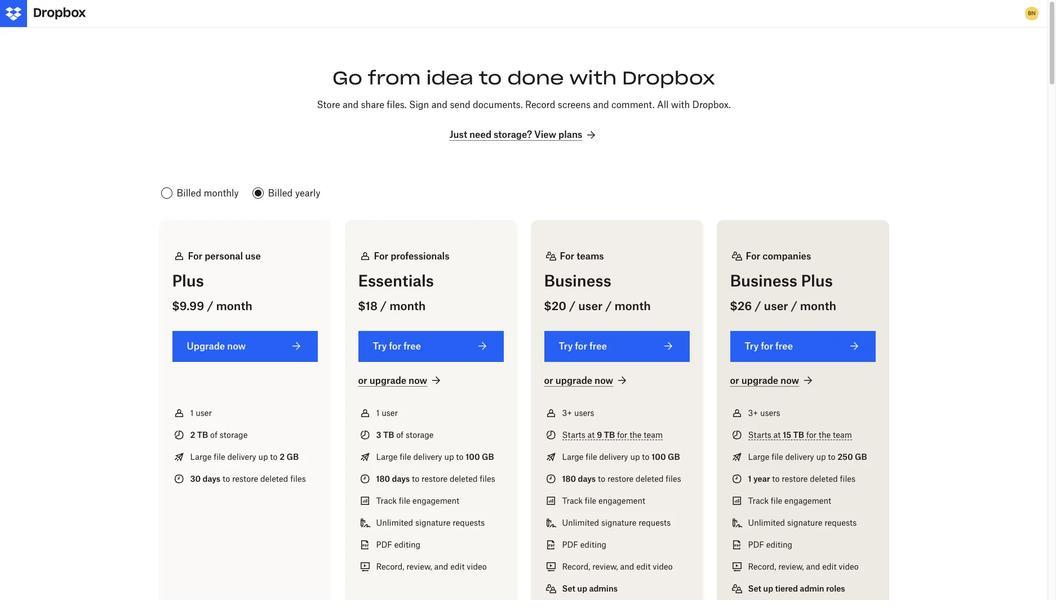 Task type: describe. For each thing, give the bounding box(es) containing it.
record, for business
[[562, 562, 590, 572]]

pdf for business
[[562, 540, 578, 550]]

upgrade now
[[187, 341, 246, 352]]

$9.99
[[172, 299, 204, 313]]

250
[[838, 453, 853, 462]]

2 plus from the left
[[801, 272, 833, 290]]

$18
[[358, 299, 378, 313]]

files.
[[387, 99, 407, 111]]

video for business plus
[[839, 562, 859, 572]]

done
[[507, 67, 564, 90]]

unlimited for business
[[562, 519, 599, 528]]

large for business plus
[[748, 453, 770, 462]]

of for 2 tb
[[210, 431, 218, 440]]

tiered
[[775, 584, 798, 594]]

admins
[[589, 584, 618, 594]]

4 tb from the left
[[793, 431, 804, 440]]

edit for business plus
[[823, 562, 837, 572]]

idea
[[426, 67, 474, 90]]

edit for essentials
[[451, 562, 465, 572]]

bn button
[[1023, 5, 1041, 23]]

requests for business
[[639, 519, 671, 528]]

record
[[525, 99, 556, 111]]

large for business
[[562, 453, 584, 462]]

free for business
[[590, 341, 607, 352]]

restore for business
[[608, 475, 634, 484]]

set for business plus
[[748, 584, 762, 594]]

try for free link for business
[[544, 331, 690, 362]]

1 plus from the left
[[172, 272, 204, 290]]

6 / from the left
[[791, 299, 798, 313]]

storage?
[[494, 129, 532, 141]]

$18 / month
[[358, 299, 426, 313]]

1 month from the left
[[216, 299, 252, 313]]

need
[[470, 129, 492, 141]]

$26
[[730, 299, 752, 313]]

100 for business
[[652, 453, 666, 462]]

just need storage? view plans
[[450, 129, 583, 141]]

teams
[[577, 251, 604, 262]]

try for free link for business plus
[[730, 331, 876, 362]]

users for business
[[574, 409, 594, 418]]

editing for business
[[580, 540, 607, 550]]

review, for essentials
[[407, 562, 432, 572]]

signature for business
[[601, 519, 637, 528]]

3+ users for business
[[562, 409, 594, 418]]

use
[[245, 251, 261, 262]]

9
[[597, 431, 602, 440]]

just need storage? view plans link
[[450, 129, 598, 142]]

user right $20
[[579, 299, 603, 313]]

upgrade
[[187, 341, 225, 352]]

the for business
[[630, 431, 642, 440]]

/ for business plus
[[755, 299, 761, 313]]

1 files from the left
[[290, 475, 306, 484]]

large file delivery up to 250 gb
[[748, 453, 867, 462]]

15
[[783, 431, 792, 440]]

unlimited for essentials
[[376, 519, 413, 528]]

1 large from the left
[[190, 453, 212, 462]]

personal
[[205, 251, 243, 262]]

user down business plus
[[764, 299, 788, 313]]

large file delivery up to 2 gb
[[190, 453, 299, 462]]

or for business plus
[[730, 375, 739, 387]]

yearly
[[295, 188, 320, 199]]

1 for 2 tb
[[190, 409, 194, 418]]

delivery for essentials
[[414, 453, 442, 462]]

4 / from the left
[[606, 299, 612, 313]]

restore for essentials
[[422, 475, 448, 484]]

business plus
[[730, 272, 833, 290]]

at for business
[[588, 431, 595, 440]]

days for essentials
[[392, 475, 410, 484]]

for professionals
[[374, 251, 450, 262]]

dropbox.
[[693, 99, 731, 111]]

1 delivery from the left
[[227, 453, 256, 462]]

go
[[333, 67, 363, 90]]

pdf editing for business
[[562, 540, 607, 550]]

gb for business
[[668, 453, 680, 462]]

upgrade for business
[[556, 375, 593, 387]]

/ for essentials
[[380, 299, 387, 313]]

team for business plus
[[833, 431, 852, 440]]

1 user for 2
[[190, 409, 212, 418]]

180 days to restore deleted files for business
[[562, 475, 681, 484]]

0 vertical spatial with
[[570, 67, 617, 90]]

now for business
[[595, 375, 613, 387]]

try for essentials
[[373, 341, 387, 352]]

store
[[317, 99, 340, 111]]

at for business plus
[[774, 431, 781, 440]]

billed monthly
[[177, 188, 239, 199]]

starts at 15 tb for the team
[[748, 431, 852, 440]]

or upgrade now link for business plus
[[730, 375, 815, 388]]

3 tb from the left
[[604, 431, 615, 440]]

3+ users for business plus
[[748, 409, 781, 418]]

admin
[[800, 584, 825, 594]]

30
[[190, 475, 201, 484]]

now inside "link"
[[227, 341, 246, 352]]

plans
[[559, 129, 583, 141]]

gb for essentials
[[482, 453, 494, 462]]

100 for essentials
[[466, 453, 480, 462]]

or upgrade now for business
[[544, 375, 613, 387]]

$20 / user / month
[[544, 299, 651, 313]]

comment.
[[612, 99, 655, 111]]

/ for plus
[[207, 299, 213, 313]]

3 month from the left
[[615, 299, 651, 313]]

track file engagement for business plus
[[748, 497, 832, 506]]

just
[[450, 129, 467, 141]]

screens
[[558, 99, 591, 111]]

year
[[754, 475, 770, 484]]

1 days from the left
[[203, 475, 221, 484]]

3 tb of storage
[[376, 431, 434, 440]]

sign
[[409, 99, 429, 111]]

requests for essentials
[[453, 519, 485, 528]]

all
[[657, 99, 669, 111]]

store and share files. sign and send documents. record screens and comment. all with dropbox.
[[317, 99, 731, 111]]

1 gb from the left
[[287, 453, 299, 462]]

roles
[[826, 584, 845, 594]]

companies
[[763, 251, 811, 262]]

try for free for business
[[559, 341, 607, 352]]

unlimited signature requests for business
[[562, 519, 671, 528]]

for for plus
[[188, 251, 203, 262]]

2 month from the left
[[390, 299, 426, 313]]

deleted for essentials
[[450, 475, 478, 484]]

signature for essentials
[[415, 519, 451, 528]]

/ for business
[[569, 299, 576, 313]]

review, for business
[[593, 562, 618, 572]]

unlimited for business plus
[[748, 519, 785, 528]]

files for business plus
[[840, 475, 856, 484]]

try for free for business plus
[[745, 341, 793, 352]]

180 days to restore deleted files for essentials
[[376, 475, 495, 484]]



Task type: locate. For each thing, give the bounding box(es) containing it.
now up 9
[[595, 375, 613, 387]]

0 horizontal spatial try
[[373, 341, 387, 352]]

or upgrade now for essentials
[[358, 375, 427, 387]]

$20
[[544, 299, 567, 313]]

user up 3 tb of storage
[[382, 409, 398, 418]]

users for business plus
[[760, 409, 781, 418]]

3 delivery from the left
[[600, 453, 628, 462]]

3 files from the left
[[666, 475, 681, 484]]

signature
[[415, 519, 451, 528], [601, 519, 637, 528], [787, 519, 823, 528]]

set for business
[[562, 584, 576, 594]]

1 record, review, and edit video from the left
[[376, 562, 487, 572]]

1 starts from the left
[[562, 431, 586, 440]]

0 horizontal spatial requests
[[453, 519, 485, 528]]

for for business
[[575, 341, 587, 352]]

user
[[579, 299, 603, 313], [764, 299, 788, 313], [196, 409, 212, 418], [382, 409, 398, 418]]

2 video from the left
[[653, 562, 673, 572]]

for for essentials
[[389, 341, 401, 352]]

30 days to restore deleted files
[[190, 475, 306, 484]]

1 horizontal spatial or upgrade now
[[544, 375, 613, 387]]

for teams
[[560, 251, 604, 262]]

1 horizontal spatial review,
[[593, 562, 618, 572]]

0 horizontal spatial of
[[210, 431, 218, 440]]

1 horizontal spatial signature
[[601, 519, 637, 528]]

engagement
[[413, 497, 459, 506], [599, 497, 646, 506], [785, 497, 832, 506]]

3 deleted from the left
[[636, 475, 664, 484]]

gb
[[287, 453, 299, 462], [482, 453, 494, 462], [668, 453, 680, 462], [855, 453, 867, 462]]

bn
[[1028, 10, 1036, 17]]

0 horizontal spatial or
[[358, 375, 367, 387]]

1 year to restore deleted files
[[748, 475, 856, 484]]

delivery down starts at 9 tb for the team
[[600, 453, 628, 462]]

1 horizontal spatial starts
[[748, 431, 772, 440]]

0 horizontal spatial track
[[376, 497, 397, 506]]

0 horizontal spatial unlimited signature requests
[[376, 519, 485, 528]]

unlimited signature requests for essentials
[[376, 519, 485, 528]]

3 unlimited signature requests from the left
[[748, 519, 857, 528]]

2 horizontal spatial review,
[[779, 562, 804, 572]]

starts
[[562, 431, 586, 440], [748, 431, 772, 440]]

3 pdf from the left
[[748, 540, 764, 550]]

3+
[[562, 409, 572, 418], [748, 409, 758, 418]]

3+ for business plus
[[748, 409, 758, 418]]

0 horizontal spatial billed
[[177, 188, 201, 199]]

large
[[190, 453, 212, 462], [376, 453, 398, 462], [562, 453, 584, 462], [748, 453, 770, 462]]

or upgrade now link up 15
[[730, 375, 815, 388]]

3 video from the left
[[839, 562, 859, 572]]

2 gb from the left
[[482, 453, 494, 462]]

try for free link for essentials
[[358, 331, 504, 362]]

billed left monthly
[[177, 188, 201, 199]]

large for essentials
[[376, 453, 398, 462]]

users up starts at 9 tb for the team
[[574, 409, 594, 418]]

pdf editing
[[376, 540, 421, 550], [562, 540, 607, 550], [748, 540, 793, 550]]

tb right 3
[[383, 431, 394, 440]]

1 horizontal spatial at
[[774, 431, 781, 440]]

free down $26 / user / month
[[776, 341, 793, 352]]

2 horizontal spatial signature
[[787, 519, 823, 528]]

or upgrade now link up 9
[[544, 375, 629, 388]]

users up starts at 15 tb for the team
[[760, 409, 781, 418]]

1 horizontal spatial try
[[559, 341, 573, 352]]

$26 / user / month
[[730, 299, 837, 313]]

2 large from the left
[[376, 453, 398, 462]]

try for free link
[[358, 331, 504, 362], [544, 331, 690, 362], [730, 331, 876, 362]]

video
[[467, 562, 487, 572], [653, 562, 673, 572], [839, 562, 859, 572]]

free for essentials
[[404, 341, 421, 352]]

0 horizontal spatial 3+
[[562, 409, 572, 418]]

storage up large file delivery up to 2 gb
[[220, 431, 248, 440]]

large up 30
[[190, 453, 212, 462]]

tb up 30
[[197, 431, 208, 440]]

1 horizontal spatial with
[[671, 99, 690, 111]]

dropbox
[[622, 67, 715, 90]]

for down $20 / user / month
[[575, 341, 587, 352]]

delivery down starts at 15 tb for the team
[[786, 453, 814, 462]]

of for 3 tb
[[396, 431, 404, 440]]

free down $18 / month
[[404, 341, 421, 352]]

180 for business
[[562, 475, 576, 484]]

days right 30
[[203, 475, 221, 484]]

2 up 30
[[190, 431, 195, 440]]

now for business plus
[[781, 375, 800, 387]]

2 100 from the left
[[652, 453, 666, 462]]

4 large from the left
[[748, 453, 770, 462]]

starts left 15
[[748, 431, 772, 440]]

0 horizontal spatial 3+ users
[[562, 409, 594, 418]]

2 horizontal spatial editing
[[767, 540, 793, 550]]

editing for essentials
[[394, 540, 421, 550]]

try down $18
[[373, 341, 387, 352]]

tb
[[197, 431, 208, 440], [383, 431, 394, 440], [604, 431, 615, 440], [793, 431, 804, 440]]

4 files from the left
[[840, 475, 856, 484]]

storage right 3
[[406, 431, 434, 440]]

1 horizontal spatial billed
[[268, 188, 293, 199]]

try for free link down $20 / user / month
[[544, 331, 690, 362]]

try for free link down $18 / month
[[358, 331, 504, 362]]

3 gb from the left
[[668, 453, 680, 462]]

0 horizontal spatial video
[[467, 562, 487, 572]]

4 restore from the left
[[782, 475, 808, 484]]

and
[[343, 99, 359, 111], [432, 99, 448, 111], [593, 99, 609, 111], [434, 562, 448, 572], [620, 562, 634, 572], [806, 562, 820, 572]]

1 track file engagement from the left
[[376, 497, 459, 506]]

2 engagement from the left
[[599, 497, 646, 506]]

now for essentials
[[409, 375, 427, 387]]

1 horizontal spatial 100
[[652, 453, 666, 462]]

0 horizontal spatial set
[[562, 584, 576, 594]]

now up 3 tb of storage
[[409, 375, 427, 387]]

or upgrade now link for business
[[544, 375, 629, 388]]

2 team from the left
[[833, 431, 852, 440]]

unlimited
[[376, 519, 413, 528], [562, 519, 599, 528], [748, 519, 785, 528]]

pdf editing for business plus
[[748, 540, 793, 550]]

100
[[466, 453, 480, 462], [652, 453, 666, 462]]

1 horizontal spatial record, review, and edit video
[[562, 562, 673, 572]]

1 vertical spatial with
[[671, 99, 690, 111]]

days
[[203, 475, 221, 484], [392, 475, 410, 484], [578, 475, 596, 484]]

1 user up 3
[[376, 409, 398, 418]]

3 record, review, and edit video from the left
[[748, 562, 859, 572]]

days down 3 tb of storage
[[392, 475, 410, 484]]

4 delivery from the left
[[786, 453, 814, 462]]

plus down companies
[[801, 272, 833, 290]]

starts at 9 tb for the team
[[562, 431, 663, 440]]

tb right 15
[[793, 431, 804, 440]]

1 up 3
[[376, 409, 380, 418]]

2 / from the left
[[380, 299, 387, 313]]

with right all
[[671, 99, 690, 111]]

1 horizontal spatial or
[[544, 375, 553, 387]]

upgrade for business plus
[[742, 375, 779, 387]]

1 at from the left
[[588, 431, 595, 440]]

restore down starts at 9 tb for the team
[[608, 475, 634, 484]]

1 180 days to restore deleted files from the left
[[376, 475, 495, 484]]

with up screens
[[570, 67, 617, 90]]

2 horizontal spatial track
[[748, 497, 769, 506]]

send
[[450, 99, 471, 111]]

set
[[562, 584, 576, 594], [748, 584, 762, 594]]

180 days to restore deleted files down starts at 9 tb for the team
[[562, 475, 681, 484]]

billed yearly
[[268, 188, 320, 199]]

2 track from the left
[[562, 497, 583, 506]]

business
[[544, 272, 612, 290], [730, 272, 798, 290]]

1 horizontal spatial video
[[653, 562, 673, 572]]

3 signature from the left
[[787, 519, 823, 528]]

1 vertical spatial 2
[[280, 453, 285, 462]]

for for business
[[560, 251, 575, 262]]

0 horizontal spatial free
[[404, 341, 421, 352]]

for left companies
[[746, 251, 761, 262]]

track file engagement for business
[[562, 497, 646, 506]]

1 horizontal spatial pdf
[[562, 540, 578, 550]]

free
[[404, 341, 421, 352], [590, 341, 607, 352], [776, 341, 793, 352]]

restore
[[232, 475, 258, 484], [422, 475, 448, 484], [608, 475, 634, 484], [782, 475, 808, 484]]

5 / from the left
[[755, 299, 761, 313]]

1 requests from the left
[[453, 519, 485, 528]]

2 or from the left
[[544, 375, 553, 387]]

record, review, and edit video for business
[[562, 562, 673, 572]]

1 horizontal spatial business
[[730, 272, 798, 290]]

set left tiered
[[748, 584, 762, 594]]

2 tb from the left
[[383, 431, 394, 440]]

2 horizontal spatial or
[[730, 375, 739, 387]]

1 horizontal spatial 180 days to restore deleted files
[[562, 475, 681, 484]]

1 horizontal spatial large file delivery up to 100 gb
[[562, 453, 680, 462]]

billed for billed monthly
[[177, 188, 201, 199]]

1 up 2 tb of storage
[[190, 409, 194, 418]]

1 180 from the left
[[376, 475, 390, 484]]

1 3+ users from the left
[[562, 409, 594, 418]]

0 horizontal spatial upgrade
[[370, 375, 407, 387]]

2 horizontal spatial record, review, and edit video
[[748, 562, 859, 572]]

1 tb from the left
[[197, 431, 208, 440]]

upgrade for essentials
[[370, 375, 407, 387]]

0 horizontal spatial plus
[[172, 272, 204, 290]]

1 horizontal spatial editing
[[580, 540, 607, 550]]

0 horizontal spatial the
[[630, 431, 642, 440]]

team
[[644, 431, 663, 440], [833, 431, 852, 440]]

1 team from the left
[[644, 431, 663, 440]]

2 large file delivery up to 100 gb from the left
[[562, 453, 680, 462]]

edit for business
[[637, 562, 651, 572]]

4 month from the left
[[800, 299, 837, 313]]

for for business plus
[[761, 341, 774, 352]]

starts for business
[[562, 431, 586, 440]]

/
[[207, 299, 213, 313], [380, 299, 387, 313], [569, 299, 576, 313], [606, 299, 612, 313], [755, 299, 761, 313], [791, 299, 798, 313]]

0 horizontal spatial edit
[[451, 562, 465, 572]]

record, review, and edit video for essentials
[[376, 562, 487, 572]]

2 unlimited from the left
[[562, 519, 599, 528]]

2 3+ users from the left
[[748, 409, 781, 418]]

delivery for business
[[600, 453, 628, 462]]

now right the upgrade
[[227, 341, 246, 352]]

1 horizontal spatial team
[[833, 431, 852, 440]]

users
[[574, 409, 594, 418], [760, 409, 781, 418]]

1 horizontal spatial unlimited signature requests
[[562, 519, 671, 528]]

storage
[[220, 431, 248, 440], [406, 431, 434, 440]]

2 horizontal spatial or upgrade now link
[[730, 375, 815, 388]]

2 horizontal spatial 1
[[748, 475, 752, 484]]

billed left the yearly
[[268, 188, 293, 199]]

0 horizontal spatial record, review, and edit video
[[376, 562, 487, 572]]

None radio
[[250, 184, 323, 202]]

0 horizontal spatial 100
[[466, 453, 480, 462]]

delivery up 30 days to restore deleted files
[[227, 453, 256, 462]]

0 horizontal spatial try for free
[[373, 341, 421, 352]]

delivery
[[227, 453, 256, 462], [414, 453, 442, 462], [600, 453, 628, 462], [786, 453, 814, 462]]

1 left the year
[[748, 475, 752, 484]]

large file delivery up to 100 gb for business
[[562, 453, 680, 462]]

plus
[[172, 272, 204, 290], [801, 272, 833, 290]]

user up 2 tb of storage
[[196, 409, 212, 418]]

3 for from the left
[[560, 251, 575, 262]]

2 try for free from the left
[[559, 341, 607, 352]]

files for essentials
[[480, 475, 495, 484]]

3+ for business
[[562, 409, 572, 418]]

1 for from the left
[[188, 251, 203, 262]]

for up the large file delivery up to 250 gb
[[807, 431, 817, 440]]

2
[[190, 431, 195, 440], [280, 453, 285, 462]]

large down 3
[[376, 453, 398, 462]]

or upgrade now link up 3 tb of storage
[[358, 375, 443, 388]]

professionals
[[391, 251, 450, 262]]

2 requests from the left
[[639, 519, 671, 528]]

3+ users up starts at 15 tb for the team
[[748, 409, 781, 418]]

large file delivery up to 100 gb for essentials
[[376, 453, 494, 462]]

1 horizontal spatial unlimited
[[562, 519, 599, 528]]

2 up 30 days to restore deleted files
[[280, 453, 285, 462]]

for right 9
[[617, 431, 628, 440]]

0 horizontal spatial review,
[[407, 562, 432, 572]]

restore down 3 tb of storage
[[422, 475, 448, 484]]

try for free link down $26 / user / month
[[730, 331, 876, 362]]

1 for 3 tb
[[376, 409, 380, 418]]

try
[[373, 341, 387, 352], [559, 341, 573, 352], [745, 341, 759, 352]]

set left admins
[[562, 584, 576, 594]]

days for business
[[578, 475, 596, 484]]

days down starts at 9 tb for the team
[[578, 475, 596, 484]]

2 users from the left
[[760, 409, 781, 418]]

record, review, and edit video
[[376, 562, 487, 572], [562, 562, 673, 572], [748, 562, 859, 572]]

try for free down $18 / month
[[373, 341, 421, 352]]

at
[[588, 431, 595, 440], [774, 431, 781, 440]]

gb for business plus
[[855, 453, 867, 462]]

try down $20
[[559, 341, 573, 352]]

track file engagement for essentials
[[376, 497, 459, 506]]

2 horizontal spatial try for free
[[745, 341, 793, 352]]

1 upgrade from the left
[[370, 375, 407, 387]]

1 horizontal spatial or upgrade now link
[[544, 375, 629, 388]]

1 deleted from the left
[[260, 475, 288, 484]]

video for business
[[653, 562, 673, 572]]

3+ users up starts at 9 tb for the team
[[562, 409, 594, 418]]

0 vertical spatial 2
[[190, 431, 195, 440]]

team up 250
[[833, 431, 852, 440]]

up
[[258, 453, 268, 462], [444, 453, 454, 462], [631, 453, 640, 462], [817, 453, 826, 462], [577, 584, 587, 594], [764, 584, 773, 594]]

2 or upgrade now from the left
[[544, 375, 613, 387]]

now
[[227, 341, 246, 352], [409, 375, 427, 387], [595, 375, 613, 387], [781, 375, 800, 387]]

now up 15
[[781, 375, 800, 387]]

0 horizontal spatial with
[[570, 67, 617, 90]]

1 horizontal spatial free
[[590, 341, 607, 352]]

large file delivery up to 100 gb down 3 tb of storage
[[376, 453, 494, 462]]

1 horizontal spatial set
[[748, 584, 762, 594]]

None radio
[[159, 184, 241, 202]]

2 for from the left
[[374, 251, 389, 262]]

1 or from the left
[[358, 375, 367, 387]]

for personal use
[[188, 251, 261, 262]]

storage for 2 tb of storage
[[220, 431, 248, 440]]

0 horizontal spatial pdf
[[376, 540, 392, 550]]

1 3+ from the left
[[562, 409, 572, 418]]

track
[[376, 497, 397, 506], [562, 497, 583, 506], [748, 497, 769, 506]]

1 horizontal spatial try for free
[[559, 341, 607, 352]]

file
[[214, 453, 225, 462], [400, 453, 411, 462], [586, 453, 597, 462], [772, 453, 783, 462], [399, 497, 411, 506], [585, 497, 597, 506], [771, 497, 783, 506]]

1 unlimited signature requests from the left
[[376, 519, 485, 528]]

for left teams on the right top of page
[[560, 251, 575, 262]]

or upgrade now link
[[358, 375, 443, 388], [544, 375, 629, 388], [730, 375, 815, 388]]

1 restore from the left
[[232, 475, 258, 484]]

track file engagement
[[376, 497, 459, 506], [562, 497, 646, 506], [748, 497, 832, 506]]

large file delivery up to 100 gb down starts at 9 tb for the team
[[562, 453, 680, 462]]

2 record, from the left
[[562, 562, 590, 572]]

2 of from the left
[[396, 431, 404, 440]]

0 horizontal spatial days
[[203, 475, 221, 484]]

2 horizontal spatial try
[[745, 341, 759, 352]]

1 horizontal spatial requests
[[639, 519, 671, 528]]

starts left 9
[[562, 431, 586, 440]]

1 free from the left
[[404, 341, 421, 352]]

0 horizontal spatial or upgrade now link
[[358, 375, 443, 388]]

2 restore from the left
[[422, 475, 448, 484]]

business down for companies
[[730, 272, 798, 290]]

1 horizontal spatial upgrade
[[556, 375, 593, 387]]

for down $18 / month
[[389, 341, 401, 352]]

1 horizontal spatial 1 user
[[376, 409, 398, 418]]

try for free down $26 / user / month
[[745, 341, 793, 352]]

requests for business plus
[[825, 519, 857, 528]]

4 gb from the left
[[855, 453, 867, 462]]

delivery down 3 tb of storage
[[414, 453, 442, 462]]

try down $26 at the right of page
[[745, 341, 759, 352]]

engagement for business
[[599, 497, 646, 506]]

2 billed from the left
[[268, 188, 293, 199]]

for
[[389, 341, 401, 352], [575, 341, 587, 352], [761, 341, 774, 352], [617, 431, 628, 440], [807, 431, 817, 440]]

3 or from the left
[[730, 375, 739, 387]]

unlimited signature requests for business plus
[[748, 519, 857, 528]]

record, for essentials
[[376, 562, 404, 572]]

3+ up starts at 9 tb for the team
[[562, 409, 572, 418]]

1 engagement from the left
[[413, 497, 459, 506]]

2 business from the left
[[730, 272, 798, 290]]

for
[[188, 251, 203, 262], [374, 251, 389, 262], [560, 251, 575, 262], [746, 251, 761, 262]]

0 horizontal spatial editing
[[394, 540, 421, 550]]

delivery for business plus
[[786, 453, 814, 462]]

0 horizontal spatial users
[[574, 409, 594, 418]]

0 horizontal spatial unlimited
[[376, 519, 413, 528]]

large up the year
[[748, 453, 770, 462]]

180 days to restore deleted files down 3 tb of storage
[[376, 475, 495, 484]]

tb right 9
[[604, 431, 615, 440]]

view
[[534, 129, 556, 141]]

1 storage from the left
[[220, 431, 248, 440]]

for companies
[[746, 251, 811, 262]]

track for essentials
[[376, 497, 397, 506]]

4 for from the left
[[746, 251, 761, 262]]

3 track from the left
[[748, 497, 769, 506]]

2 files from the left
[[480, 475, 495, 484]]

0 horizontal spatial large file delivery up to 100 gb
[[376, 453, 494, 462]]

team for business
[[644, 431, 663, 440]]

0 horizontal spatial 1
[[190, 409, 194, 418]]

1 horizontal spatial 3+ users
[[748, 409, 781, 418]]

0 horizontal spatial track file engagement
[[376, 497, 459, 506]]

try for business plus
[[745, 341, 759, 352]]

of right 3
[[396, 431, 404, 440]]

4 deleted from the left
[[810, 475, 838, 484]]

billed
[[177, 188, 201, 199], [268, 188, 293, 199]]

share
[[361, 99, 384, 111]]

1 horizontal spatial 2
[[280, 453, 285, 462]]

1 horizontal spatial pdf editing
[[562, 540, 607, 550]]

1 horizontal spatial users
[[760, 409, 781, 418]]

of up large file delivery up to 2 gb
[[210, 431, 218, 440]]

free for business plus
[[776, 341, 793, 352]]

1 user up 2 tb of storage
[[190, 409, 212, 418]]

1 try from the left
[[373, 341, 387, 352]]

3 review, from the left
[[779, 562, 804, 572]]

2 horizontal spatial upgrade
[[742, 375, 779, 387]]

2 deleted from the left
[[450, 475, 478, 484]]

free down $20 / user / month
[[590, 341, 607, 352]]

the for business plus
[[819, 431, 831, 440]]

0 horizontal spatial starts
[[562, 431, 586, 440]]

try for business
[[559, 341, 573, 352]]

0 horizontal spatial record,
[[376, 562, 404, 572]]

2 horizontal spatial pdf
[[748, 540, 764, 550]]

business down for teams
[[544, 272, 612, 290]]

3+ up starts at 15 tb for the team
[[748, 409, 758, 418]]

monthly
[[204, 188, 239, 199]]

3 upgrade from the left
[[742, 375, 779, 387]]

1 horizontal spatial the
[[819, 431, 831, 440]]

set up tiered admin roles
[[748, 584, 845, 594]]

2 review, from the left
[[593, 562, 618, 572]]

0 horizontal spatial or upgrade now
[[358, 375, 427, 387]]

1 horizontal spatial storage
[[406, 431, 434, 440]]

review,
[[407, 562, 432, 572], [593, 562, 618, 572], [779, 562, 804, 572]]

2 180 days to restore deleted files from the left
[[562, 475, 681, 484]]

restore down large file delivery up to 2 gb
[[232, 475, 258, 484]]

billed for billed yearly
[[268, 188, 293, 199]]

record, review, and edit video for business plus
[[748, 562, 859, 572]]

review, for business plus
[[779, 562, 804, 572]]

3 try for free from the left
[[745, 341, 793, 352]]

try for free down $20 / user / month
[[559, 341, 607, 352]]

pdf for business plus
[[748, 540, 764, 550]]

0 horizontal spatial storage
[[220, 431, 248, 440]]

2 horizontal spatial unlimited
[[748, 519, 785, 528]]

1 of from the left
[[210, 431, 218, 440]]

1 horizontal spatial try for free link
[[544, 331, 690, 362]]

2 horizontal spatial track file engagement
[[748, 497, 832, 506]]

1 horizontal spatial plus
[[801, 272, 833, 290]]

1 user for 3
[[376, 409, 398, 418]]

at left 15
[[774, 431, 781, 440]]

1 horizontal spatial track
[[562, 497, 583, 506]]

2 edit from the left
[[637, 562, 651, 572]]

for up essentials
[[374, 251, 389, 262]]

go from idea to done with dropbox
[[333, 67, 715, 90]]

3 unlimited from the left
[[748, 519, 785, 528]]

2 pdf editing from the left
[[562, 540, 607, 550]]

track for business
[[562, 497, 583, 506]]

set up admins
[[562, 584, 618, 594]]

2 horizontal spatial video
[[839, 562, 859, 572]]

0 horizontal spatial try for free link
[[358, 331, 504, 362]]

deleted
[[260, 475, 288, 484], [450, 475, 478, 484], [636, 475, 664, 484], [810, 475, 838, 484]]

or upgrade now
[[358, 375, 427, 387], [544, 375, 613, 387], [730, 375, 800, 387]]

2 horizontal spatial free
[[776, 341, 793, 352]]

2 horizontal spatial edit
[[823, 562, 837, 572]]

2 upgrade from the left
[[556, 375, 593, 387]]

upgrade now link
[[172, 331, 318, 362]]

restore down the large file delivery up to 250 gb
[[782, 475, 808, 484]]

1 billed from the left
[[177, 188, 201, 199]]

engagement for essentials
[[413, 497, 459, 506]]

at left 9
[[588, 431, 595, 440]]

1 set from the left
[[562, 584, 576, 594]]

pdf for essentials
[[376, 540, 392, 550]]

2 horizontal spatial or upgrade now
[[730, 375, 800, 387]]

$9.99 / month
[[172, 299, 252, 313]]

or upgrade now link for essentials
[[358, 375, 443, 388]]

1 / from the left
[[207, 299, 213, 313]]

2 horizontal spatial engagement
[[785, 497, 832, 506]]

1 horizontal spatial 1
[[376, 409, 380, 418]]

from
[[368, 67, 421, 90]]

or for essentials
[[358, 375, 367, 387]]

or
[[358, 375, 367, 387], [544, 375, 553, 387], [730, 375, 739, 387]]

documents.
[[473, 99, 523, 111]]

1 user
[[190, 409, 212, 418], [376, 409, 398, 418]]

plus up $9.99
[[172, 272, 204, 290]]

3
[[376, 431, 381, 440]]

for for essentials
[[374, 251, 389, 262]]

deleted for business
[[636, 475, 664, 484]]

video for essentials
[[467, 562, 487, 572]]

2 horizontal spatial days
[[578, 475, 596, 484]]

try for free
[[373, 341, 421, 352], [559, 341, 607, 352], [745, 341, 793, 352]]

1 horizontal spatial record,
[[562, 562, 590, 572]]

for down $26 / user / month
[[761, 341, 774, 352]]

upgrade
[[370, 375, 407, 387], [556, 375, 593, 387], [742, 375, 779, 387]]

3 / from the left
[[569, 299, 576, 313]]

3 engagement from the left
[[785, 497, 832, 506]]

restore for business plus
[[782, 475, 808, 484]]

2 horizontal spatial try for free link
[[730, 331, 876, 362]]

for left personal
[[188, 251, 203, 262]]

track for business plus
[[748, 497, 769, 506]]

of
[[210, 431, 218, 440], [396, 431, 404, 440]]

2 days from the left
[[392, 475, 410, 484]]

editing
[[394, 540, 421, 550], [580, 540, 607, 550], [767, 540, 793, 550]]

1 track from the left
[[376, 497, 397, 506]]

2 pdf from the left
[[562, 540, 578, 550]]

unlimited signature requests
[[376, 519, 485, 528], [562, 519, 671, 528], [748, 519, 857, 528]]

essentials
[[358, 272, 434, 290]]

0 horizontal spatial 1 user
[[190, 409, 212, 418]]

files for business
[[666, 475, 681, 484]]

1 pdf from the left
[[376, 540, 392, 550]]

2 or upgrade now link from the left
[[544, 375, 629, 388]]

pdf editing for essentials
[[376, 540, 421, 550]]

3 or upgrade now from the left
[[730, 375, 800, 387]]

the right 9
[[630, 431, 642, 440]]

2 tb of storage
[[190, 431, 248, 440]]

180 for essentials
[[376, 475, 390, 484]]

0 horizontal spatial team
[[644, 431, 663, 440]]

team right 9
[[644, 431, 663, 440]]

for for business plus
[[746, 251, 761, 262]]

180 days to restore deleted files
[[376, 475, 495, 484], [562, 475, 681, 484]]

large down starts at 9 tb for the team
[[562, 453, 584, 462]]

1 edit from the left
[[451, 562, 465, 572]]

the up the large file delivery up to 250 gb
[[819, 431, 831, 440]]

3 try from the left
[[745, 341, 759, 352]]

2 horizontal spatial pdf editing
[[748, 540, 793, 550]]

3 large from the left
[[562, 453, 584, 462]]



Task type: vqa. For each thing, say whether or not it's contained in the screenshot.
second deleted from right
yes



